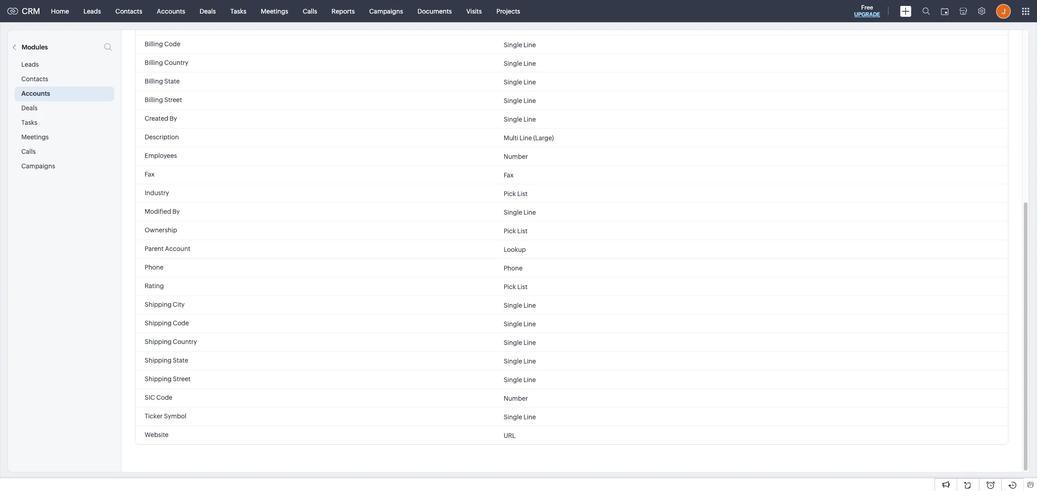 Task type: describe. For each thing, give the bounding box(es) containing it.
sic
[[145, 394, 155, 401]]

crm
[[22, 6, 40, 16]]

1 vertical spatial meetings
[[21, 133, 49, 141]]

by for modified by
[[173, 208, 180, 215]]

created by
[[145, 115, 177, 122]]

crm link
[[7, 6, 40, 16]]

leads link
[[76, 0, 108, 22]]

single for billing state
[[504, 78, 523, 86]]

single line for shipping state
[[504, 357, 536, 365]]

street for billing street
[[164, 96, 182, 103]]

documents
[[418, 7, 452, 15]]

single for billing country
[[504, 60, 523, 67]]

calls link
[[296, 0, 325, 22]]

single line for shipping code
[[504, 320, 536, 327]]

billing for billing state
[[145, 78, 163, 85]]

line for shipping country
[[524, 339, 536, 346]]

pick list for ownership
[[504, 227, 528, 234]]

shipping city
[[145, 301, 185, 308]]

shipping for shipping state
[[145, 357, 172, 364]]

by for created by
[[170, 115, 177, 122]]

modified
[[145, 208, 171, 215]]

1 vertical spatial tasks
[[21, 119, 37, 126]]

billing country
[[145, 59, 189, 66]]

multi line (large)
[[504, 134, 554, 141]]

pick for rating
[[504, 283, 516, 290]]

single for shipping state
[[504, 357, 523, 365]]

single for shipping country
[[504, 339, 523, 346]]

code for sic code
[[156, 394, 173, 401]]

street for shipping street
[[173, 375, 191, 383]]

free
[[862, 4, 874, 11]]

shipping state
[[145, 357, 188, 364]]

upgrade
[[855, 11, 881, 18]]

home
[[51, 7, 69, 15]]

1 horizontal spatial campaigns
[[370, 7, 403, 15]]

pick list for rating
[[504, 283, 528, 290]]

projects link
[[490, 0, 528, 22]]

1 horizontal spatial fax
[[504, 171, 514, 179]]

shipping for shipping code
[[145, 319, 172, 327]]

modified by
[[145, 208, 180, 215]]

single line for shipping street
[[504, 376, 536, 383]]

0 vertical spatial meetings
[[261, 7, 289, 15]]

accounts link
[[150, 0, 193, 22]]

1 horizontal spatial deals
[[200, 7, 216, 15]]

0 horizontal spatial deals
[[21, 104, 37, 112]]

leads inside leads link
[[84, 7, 101, 15]]

single for created by
[[504, 115, 523, 123]]

single for shipping city
[[504, 302, 523, 309]]

code for billing code
[[164, 40, 181, 48]]

line for shipping street
[[524, 376, 536, 383]]

single for shipping street
[[504, 376, 523, 383]]

single for shipping code
[[504, 320, 523, 327]]

1 horizontal spatial phone
[[504, 264, 523, 272]]

ticker
[[145, 413, 163, 420]]

line for modified by
[[524, 209, 536, 216]]

ticker symbol
[[145, 413, 187, 420]]

meetings link
[[254, 0, 296, 22]]

visits link
[[459, 0, 490, 22]]

line for billing code
[[524, 41, 536, 48]]

parent account
[[145, 245, 190, 252]]

billing street
[[145, 96, 182, 103]]

1 vertical spatial campaigns
[[21, 162, 55, 170]]

line for shipping city
[[524, 302, 536, 309]]

pick for ownership
[[504, 227, 516, 234]]

line for billing state
[[524, 78, 536, 86]]

description
[[145, 133, 179, 141]]

multi
[[504, 134, 519, 141]]

list for industry
[[518, 190, 528, 197]]

calendar image
[[942, 7, 949, 15]]

shipping for shipping country
[[145, 338, 172, 345]]

1 horizontal spatial contacts
[[116, 7, 142, 15]]

profile image
[[997, 4, 1012, 18]]

single for modified by
[[504, 209, 523, 216]]

deals link
[[193, 0, 223, 22]]

created
[[145, 115, 168, 122]]

tasks link
[[223, 0, 254, 22]]

billing for billing country
[[145, 59, 163, 66]]



Task type: vqa. For each thing, say whether or not it's contained in the screenshot.
fifth Shipping from the bottom
yes



Task type: locate. For each thing, give the bounding box(es) containing it.
0 horizontal spatial contacts
[[21, 75, 48, 83]]

1 vertical spatial leads
[[21, 61, 39, 68]]

(large)
[[534, 134, 554, 141]]

shipping
[[145, 301, 172, 308], [145, 319, 172, 327], [145, 338, 172, 345], [145, 357, 172, 364], [145, 375, 172, 383]]

list
[[518, 190, 528, 197], [518, 227, 528, 234], [518, 283, 528, 290]]

7 single line from the top
[[504, 209, 536, 216]]

8 single line from the top
[[504, 302, 536, 309]]

line
[[524, 22, 536, 30], [524, 41, 536, 48], [524, 60, 536, 67], [524, 78, 536, 86], [524, 97, 536, 104], [524, 115, 536, 123], [520, 134, 532, 141], [524, 209, 536, 216], [524, 302, 536, 309], [524, 320, 536, 327], [524, 339, 536, 346], [524, 357, 536, 365], [524, 376, 536, 383], [524, 413, 536, 420]]

projects
[[497, 7, 521, 15]]

11 single line from the top
[[504, 357, 536, 365]]

9 single from the top
[[504, 320, 523, 327]]

1 horizontal spatial meetings
[[261, 7, 289, 15]]

modules
[[22, 44, 48, 51]]

1 horizontal spatial calls
[[303, 7, 317, 15]]

2 vertical spatial pick list
[[504, 283, 528, 290]]

1 vertical spatial pick
[[504, 227, 516, 234]]

street down billing state
[[164, 96, 182, 103]]

pick for industry
[[504, 190, 516, 197]]

line for shipping state
[[524, 357, 536, 365]]

2 pick from the top
[[504, 227, 516, 234]]

1 horizontal spatial leads
[[84, 7, 101, 15]]

state down the shipping country
[[173, 357, 188, 364]]

1 single from the top
[[504, 22, 523, 30]]

0 horizontal spatial calls
[[21, 148, 36, 155]]

1 shipping from the top
[[145, 301, 172, 308]]

4 billing from the top
[[145, 96, 163, 103]]

0 vertical spatial contacts
[[116, 7, 142, 15]]

pick list for industry
[[504, 190, 528, 197]]

contacts down 'modules'
[[21, 75, 48, 83]]

number up url
[[504, 395, 528, 402]]

single line for billing country
[[504, 60, 536, 67]]

3 billing from the top
[[145, 78, 163, 85]]

state down billing country
[[164, 78, 180, 85]]

contacts link
[[108, 0, 150, 22]]

line for billing street
[[524, 97, 536, 104]]

pick
[[504, 190, 516, 197], [504, 227, 516, 234], [504, 283, 516, 290]]

11 single from the top
[[504, 357, 523, 365]]

3 single line from the top
[[504, 60, 536, 67]]

ownership
[[145, 226, 177, 234]]

single line for billing street
[[504, 97, 536, 104]]

billing for billing street
[[145, 96, 163, 103]]

billing up billing country
[[145, 40, 163, 48]]

billing for billing code
[[145, 40, 163, 48]]

billing
[[145, 40, 163, 48], [145, 59, 163, 66], [145, 78, 163, 85], [145, 96, 163, 103]]

1 vertical spatial list
[[518, 227, 528, 234]]

1 vertical spatial calls
[[21, 148, 36, 155]]

0 vertical spatial calls
[[303, 7, 317, 15]]

1 vertical spatial pick list
[[504, 227, 528, 234]]

phone
[[145, 264, 164, 271], [504, 264, 523, 272]]

0 horizontal spatial fax
[[145, 171, 155, 178]]

deals
[[200, 7, 216, 15], [21, 104, 37, 112]]

6 single line from the top
[[504, 115, 536, 123]]

2 vertical spatial code
[[156, 394, 173, 401]]

create menu image
[[901, 6, 912, 17]]

3 pick list from the top
[[504, 283, 528, 290]]

documents link
[[411, 0, 459, 22]]

contacts
[[116, 7, 142, 15], [21, 75, 48, 83]]

13 single line from the top
[[504, 413, 536, 420]]

4 single from the top
[[504, 78, 523, 86]]

6 single from the top
[[504, 115, 523, 123]]

7 single from the top
[[504, 209, 523, 216]]

leads
[[84, 7, 101, 15], [21, 61, 39, 68]]

0 horizontal spatial meetings
[[21, 133, 49, 141]]

0 horizontal spatial tasks
[[21, 119, 37, 126]]

shipping down rating
[[145, 301, 172, 308]]

search image
[[923, 7, 931, 15]]

list for rating
[[518, 283, 528, 290]]

single line for billing state
[[504, 78, 536, 86]]

contacts right leads link
[[116, 7, 142, 15]]

rating
[[145, 282, 164, 290]]

meetings
[[261, 7, 289, 15], [21, 133, 49, 141]]

2 number from the top
[[504, 395, 528, 402]]

3 pick from the top
[[504, 283, 516, 290]]

0 vertical spatial accounts
[[157, 7, 185, 15]]

1 horizontal spatial tasks
[[231, 7, 247, 15]]

0 vertical spatial pick list
[[504, 190, 528, 197]]

0 vertical spatial campaigns
[[370, 7, 403, 15]]

0 vertical spatial deals
[[200, 7, 216, 15]]

account
[[165, 245, 190, 252]]

by right created
[[170, 115, 177, 122]]

2 vertical spatial pick
[[504, 283, 516, 290]]

website
[[145, 431, 169, 438]]

create menu element
[[895, 0, 918, 22]]

line for ticker symbol
[[524, 413, 536, 420]]

0 vertical spatial leads
[[84, 7, 101, 15]]

single line for shipping city
[[504, 302, 536, 309]]

line for description
[[520, 134, 532, 141]]

1 billing from the top
[[145, 40, 163, 48]]

country
[[164, 59, 189, 66], [173, 338, 197, 345]]

country down billing code
[[164, 59, 189, 66]]

single line
[[504, 22, 536, 30], [504, 41, 536, 48], [504, 60, 536, 67], [504, 78, 536, 86], [504, 97, 536, 104], [504, 115, 536, 123], [504, 209, 536, 216], [504, 302, 536, 309], [504, 320, 536, 327], [504, 339, 536, 346], [504, 357, 536, 365], [504, 376, 536, 383], [504, 413, 536, 420]]

symbol
[[164, 413, 187, 420]]

2 shipping from the top
[[145, 319, 172, 327]]

0 vertical spatial pick
[[504, 190, 516, 197]]

10 single from the top
[[504, 339, 523, 346]]

1 horizontal spatial accounts
[[157, 7, 185, 15]]

13 single from the top
[[504, 413, 523, 420]]

3 shipping from the top
[[145, 338, 172, 345]]

billing up billing state
[[145, 59, 163, 66]]

1 vertical spatial number
[[504, 395, 528, 402]]

0 vertical spatial code
[[164, 40, 181, 48]]

reports
[[332, 7, 355, 15]]

home link
[[44, 0, 76, 22]]

shipping up sic code
[[145, 375, 172, 383]]

1 number from the top
[[504, 153, 528, 160]]

phone down lookup
[[504, 264, 523, 272]]

code up billing country
[[164, 40, 181, 48]]

code right sic
[[156, 394, 173, 401]]

single for ticker symbol
[[504, 413, 523, 420]]

0 vertical spatial tasks
[[231, 7, 247, 15]]

8 single from the top
[[504, 302, 523, 309]]

10 single line from the top
[[504, 339, 536, 346]]

code for shipping code
[[173, 319, 189, 327]]

number for employees
[[504, 153, 528, 160]]

2 vertical spatial list
[[518, 283, 528, 290]]

9 single line from the top
[[504, 320, 536, 327]]

3 single from the top
[[504, 60, 523, 67]]

reports link
[[325, 0, 362, 22]]

single line for shipping country
[[504, 339, 536, 346]]

shipping up shipping state
[[145, 338, 172, 345]]

0 vertical spatial country
[[164, 59, 189, 66]]

2 pick list from the top
[[504, 227, 528, 234]]

tasks
[[231, 7, 247, 15], [21, 119, 37, 126]]

1 pick list from the top
[[504, 190, 528, 197]]

single line for ticker symbol
[[504, 413, 536, 420]]

shipping code
[[145, 319, 189, 327]]

billing up created
[[145, 96, 163, 103]]

code
[[164, 40, 181, 48], [173, 319, 189, 327], [156, 394, 173, 401]]

fax up industry
[[145, 171, 155, 178]]

12 single from the top
[[504, 376, 523, 383]]

billing up billing street
[[145, 78, 163, 85]]

line for billing country
[[524, 60, 536, 67]]

country for shipping country
[[173, 338, 197, 345]]

1 single line from the top
[[504, 22, 536, 30]]

1 vertical spatial country
[[173, 338, 197, 345]]

0 horizontal spatial campaigns
[[21, 162, 55, 170]]

shipping for shipping street
[[145, 375, 172, 383]]

campaigns
[[370, 7, 403, 15], [21, 162, 55, 170]]

4 single line from the top
[[504, 78, 536, 86]]

billing code
[[145, 40, 181, 48]]

state for billing state
[[164, 78, 180, 85]]

employees
[[145, 152, 177, 159]]

single for billing code
[[504, 41, 523, 48]]

1 vertical spatial deals
[[21, 104, 37, 112]]

2 billing from the top
[[145, 59, 163, 66]]

single line for modified by
[[504, 209, 536, 216]]

calls
[[303, 7, 317, 15], [21, 148, 36, 155]]

shipping country
[[145, 338, 197, 345]]

0 horizontal spatial accounts
[[21, 90, 50, 97]]

2 single line from the top
[[504, 41, 536, 48]]

sic code
[[145, 394, 173, 401]]

country for billing country
[[164, 59, 189, 66]]

number down "multi"
[[504, 153, 528, 160]]

1 vertical spatial by
[[173, 208, 180, 215]]

profile element
[[992, 0, 1017, 22]]

1 vertical spatial accounts
[[21, 90, 50, 97]]

city
[[173, 301, 185, 308]]

fax down "multi"
[[504, 171, 514, 179]]

line for shipping code
[[524, 320, 536, 327]]

leads down 'modules'
[[21, 61, 39, 68]]

street down shipping state
[[173, 375, 191, 383]]

12 single line from the top
[[504, 376, 536, 383]]

2 single from the top
[[504, 41, 523, 48]]

1 vertical spatial contacts
[[21, 75, 48, 83]]

lookup
[[504, 246, 526, 253]]

1 pick from the top
[[504, 190, 516, 197]]

5 single from the top
[[504, 97, 523, 104]]

pick list
[[504, 190, 528, 197], [504, 227, 528, 234], [504, 283, 528, 290]]

3 list from the top
[[518, 283, 528, 290]]

1 vertical spatial street
[[173, 375, 191, 383]]

0 horizontal spatial phone
[[145, 264, 164, 271]]

code down city
[[173, 319, 189, 327]]

single
[[504, 22, 523, 30], [504, 41, 523, 48], [504, 60, 523, 67], [504, 78, 523, 86], [504, 97, 523, 104], [504, 115, 523, 123], [504, 209, 523, 216], [504, 302, 523, 309], [504, 320, 523, 327], [504, 339, 523, 346], [504, 357, 523, 365], [504, 376, 523, 383], [504, 413, 523, 420]]

1 vertical spatial state
[[173, 357, 188, 364]]

shipping for shipping city
[[145, 301, 172, 308]]

single line for created by
[[504, 115, 536, 123]]

single line for billing code
[[504, 41, 536, 48]]

5 single line from the top
[[504, 97, 536, 104]]

url
[[504, 432, 516, 439]]

1 list from the top
[[518, 190, 528, 197]]

street
[[164, 96, 182, 103], [173, 375, 191, 383]]

0 vertical spatial list
[[518, 190, 528, 197]]

campaigns link
[[362, 0, 411, 22]]

industry
[[145, 189, 169, 197]]

by
[[170, 115, 177, 122], [173, 208, 180, 215]]

parent
[[145, 245, 164, 252]]

0 horizontal spatial leads
[[21, 61, 39, 68]]

fax
[[145, 171, 155, 178], [504, 171, 514, 179]]

1 vertical spatial code
[[173, 319, 189, 327]]

single for billing street
[[504, 97, 523, 104]]

number for sic code
[[504, 395, 528, 402]]

5 shipping from the top
[[145, 375, 172, 383]]

0 vertical spatial by
[[170, 115, 177, 122]]

state for shipping state
[[173, 357, 188, 364]]

accounts
[[157, 7, 185, 15], [21, 90, 50, 97]]

billing state
[[145, 78, 180, 85]]

number
[[504, 153, 528, 160], [504, 395, 528, 402]]

shipping down shipping city
[[145, 319, 172, 327]]

leads right home
[[84, 7, 101, 15]]

shipping up shipping street at the left of page
[[145, 357, 172, 364]]

4 shipping from the top
[[145, 357, 172, 364]]

0 vertical spatial state
[[164, 78, 180, 85]]

search element
[[918, 0, 936, 22]]

list for ownership
[[518, 227, 528, 234]]

by right modified
[[173, 208, 180, 215]]

0 vertical spatial number
[[504, 153, 528, 160]]

2 list from the top
[[518, 227, 528, 234]]

line for created by
[[524, 115, 536, 123]]

country down shipping code at the bottom left of the page
[[173, 338, 197, 345]]

free upgrade
[[855, 4, 881, 18]]

shipping street
[[145, 375, 191, 383]]

state
[[164, 78, 180, 85], [173, 357, 188, 364]]

0 vertical spatial street
[[164, 96, 182, 103]]

phone down parent at the left of the page
[[145, 264, 164, 271]]

visits
[[467, 7, 482, 15]]



